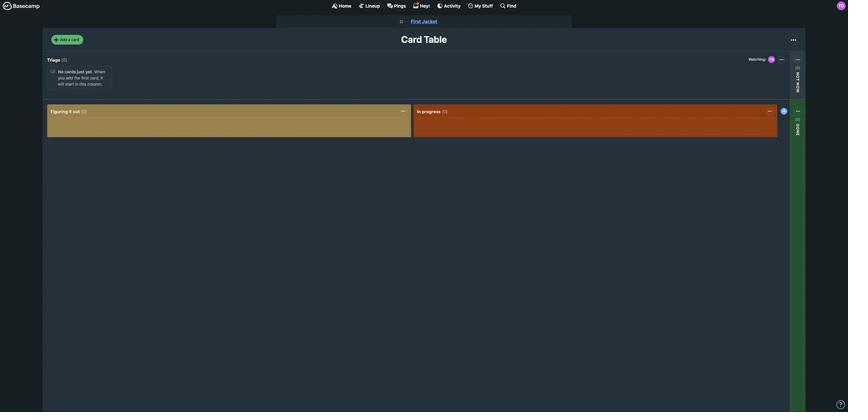 Task type: describe. For each thing, give the bounding box(es) containing it.
pings button
[[387, 3, 406, 9]]

first jacket
[[411, 19, 438, 24]]

1 n from the top
[[796, 82, 801, 86]]

triage
[[47, 57, 60, 62]]

(0) right out
[[81, 109, 87, 114]]

jacket
[[422, 19, 438, 24]]

2 o from the top
[[796, 86, 801, 89]]

tyler black image
[[768, 55, 776, 64]]

add a card link
[[51, 35, 83, 45]]

hey!
[[420, 3, 430, 8]]

2 n from the top
[[796, 130, 801, 133]]

no cards just yet
[[58, 69, 92, 74]]

0 vertical spatial watching:
[[749, 57, 767, 62]]

triage (0)
[[47, 57, 67, 62]]

this
[[79, 82, 86, 87]]

figuring
[[51, 109, 68, 114]]

n o t n o w
[[796, 72, 801, 93]]

(0) right triage link
[[61, 57, 67, 62]]

.
[[92, 69, 93, 74]]

card table
[[401, 34, 447, 45]]

in progress (0)
[[417, 109, 448, 114]]

table
[[424, 34, 447, 45]]

activity
[[444, 3, 461, 8]]

o for d o n e
[[796, 127, 801, 130]]

lineup
[[366, 3, 380, 8]]

home link
[[332, 3, 352, 9]]

t
[[796, 78, 801, 81]]

pings
[[394, 3, 406, 8]]

no
[[58, 69, 64, 74]]

card
[[401, 34, 422, 45]]

add
[[60, 37, 67, 42]]

a
[[68, 37, 70, 42]]

card,
[[90, 75, 100, 80]]

find
[[507, 3, 517, 8]]

yet
[[86, 69, 92, 74]]

out
[[73, 109, 80, 114]]

card
[[71, 37, 79, 42]]

figuring it out (0)
[[51, 109, 87, 114]]

hey! button
[[413, 2, 430, 9]]

switch accounts image
[[2, 1, 40, 11]]

figuring it out link
[[51, 109, 80, 114]]

tyler black image
[[838, 1, 846, 10]]

my stuff
[[475, 3, 493, 8]]



Task type: vqa. For each thing, say whether or not it's contained in the screenshot.
'it'
yes



Task type: locate. For each thing, give the bounding box(es) containing it.
the
[[74, 75, 80, 80]]

first
[[411, 19, 421, 24]]

o up e
[[796, 127, 801, 130]]

find button
[[500, 3, 517, 9]]

o up 'w'
[[796, 75, 801, 78]]

it left out
[[69, 109, 72, 114]]

3 o from the top
[[796, 127, 801, 130]]

1 horizontal spatial it
[[101, 75, 103, 80]]

1 vertical spatial it
[[69, 109, 72, 114]]

it inside the . when you add the first card, it will start in this column.
[[101, 75, 103, 80]]

add a card
[[60, 37, 79, 42]]

d o n e
[[796, 124, 801, 136]]

stuff
[[483, 3, 493, 8]]

o for n o t n o w
[[796, 75, 801, 78]]

will
[[58, 82, 64, 87]]

1 vertical spatial watching:
[[761, 129, 780, 134]]

just
[[77, 69, 85, 74]]

in
[[417, 109, 421, 114]]

(0) up n
[[796, 65, 801, 70]]

you
[[58, 75, 65, 80]]

home
[[339, 3, 352, 8]]

o
[[796, 75, 801, 78], [796, 86, 801, 89], [796, 127, 801, 130]]

watching:
[[749, 57, 767, 62], [761, 129, 780, 134]]

triage link
[[47, 57, 60, 62]]

1 vertical spatial o
[[796, 86, 801, 89]]

(0) up d
[[796, 117, 801, 122]]

watching: left d o n e
[[761, 129, 780, 134]]

my stuff button
[[468, 3, 493, 9]]

1 vertical spatial n
[[796, 130, 801, 133]]

it down when
[[101, 75, 103, 80]]

w
[[796, 89, 801, 93]]

2 vertical spatial o
[[796, 127, 801, 130]]

main element
[[0, 0, 849, 11]]

1 o from the top
[[796, 75, 801, 78]]

lineup link
[[359, 3, 380, 9]]

(0)
[[61, 57, 67, 62], [796, 65, 801, 70], [81, 109, 87, 114], [442, 109, 448, 114], [796, 117, 801, 122]]

n
[[796, 72, 801, 75]]

d
[[796, 124, 801, 127]]

0 horizontal spatial it
[[69, 109, 72, 114]]

e
[[796, 133, 801, 136]]

column.
[[87, 82, 103, 87]]

it
[[101, 75, 103, 80], [69, 109, 72, 114]]

first jacket link
[[411, 19, 438, 24]]

activity link
[[437, 3, 461, 9]]

. when you add the first card, it will start in this column.
[[58, 69, 105, 87]]

0 vertical spatial o
[[796, 75, 801, 78]]

when
[[94, 69, 105, 74]]

0 vertical spatial n
[[796, 82, 801, 86]]

progress
[[422, 109, 441, 114]]

(0) right progress
[[442, 109, 448, 114]]

o down t
[[796, 86, 801, 89]]

n down d
[[796, 130, 801, 133]]

n
[[796, 82, 801, 86], [796, 130, 801, 133]]

first
[[81, 75, 89, 80]]

in
[[75, 82, 78, 87]]

add
[[66, 75, 73, 80]]

start
[[65, 82, 74, 87]]

watching: left tyler black image
[[749, 57, 767, 62]]

cards
[[65, 69, 76, 74]]

in progress link
[[417, 109, 441, 114]]

n down t
[[796, 82, 801, 86]]

my
[[475, 3, 481, 8]]

0 vertical spatial it
[[101, 75, 103, 80]]

None submit
[[759, 84, 801, 91], [759, 136, 801, 143], [759, 84, 801, 91], [759, 136, 801, 143]]



